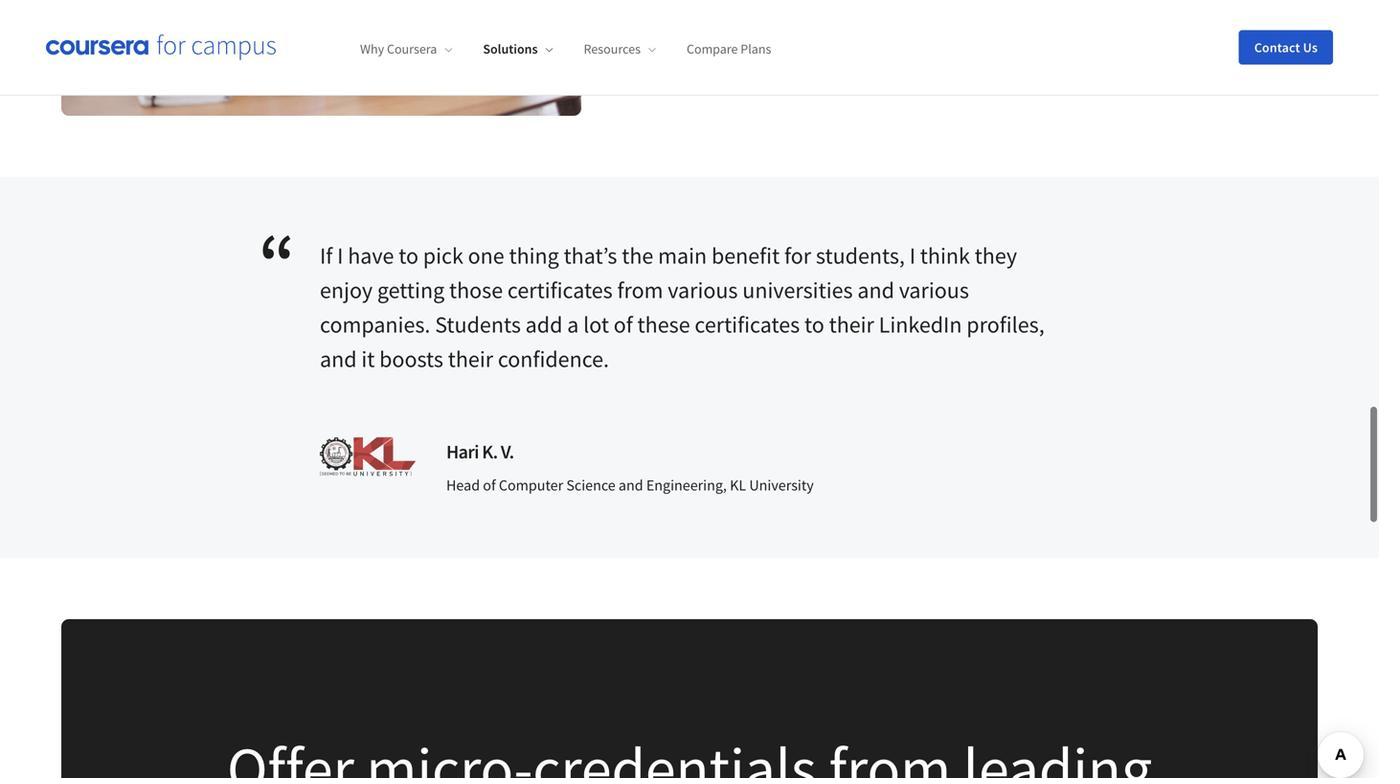 Task type: describe. For each thing, give the bounding box(es) containing it.
v.
[[501, 440, 514, 464]]

profiles,
[[967, 311, 1045, 339]]

confidence.
[[498, 345, 609, 374]]

coursera
[[387, 40, 437, 58]]

benefit
[[712, 242, 780, 270]]

main
[[658, 242, 707, 270]]

engineering,
[[647, 476, 727, 496]]

students,
[[816, 242, 905, 270]]

boosts
[[380, 345, 444, 374]]

one
[[468, 242, 505, 270]]

if i have to pick one thing that's the main benefit for students, i think they enjoy getting those certificates from various universities and various companies. students add a lot of these certificates to their linkedin profiles, and it boosts their confidence.
[[320, 242, 1045, 374]]

coursera for campus image
[[46, 34, 276, 61]]

these
[[638, 311, 690, 339]]

from
[[617, 276, 663, 305]]

0 horizontal spatial their
[[448, 345, 493, 374]]

solutions
[[483, 40, 538, 58]]

2 vertical spatial and
[[619, 476, 643, 496]]

of inside if i have to pick one thing that's the main benefit for students, i think they enjoy getting those certificates from various universities and various companies. students add a lot of these certificates to their linkedin profiles, and it boosts their confidence.
[[614, 311, 633, 339]]

thing
[[509, 242, 559, 270]]

resources link
[[584, 40, 656, 58]]

2 i from the left
[[910, 242, 916, 270]]

kl
[[730, 476, 746, 496]]

add
[[526, 311, 563, 339]]

0 vertical spatial their
[[829, 311, 875, 339]]



Task type: vqa. For each thing, say whether or not it's contained in the screenshot.
'Solutions' link at the left
yes



Task type: locate. For each thing, give the bounding box(es) containing it.
certificates down universities at the right top of the page
[[695, 311, 800, 339]]

a
[[567, 311, 579, 339]]

i
[[337, 242, 343, 270], [910, 242, 916, 270]]

their down "students"
[[448, 345, 493, 374]]

0 vertical spatial to
[[399, 242, 419, 270]]

students
[[435, 311, 521, 339]]

that's
[[564, 242, 617, 270]]

0 vertical spatial and
[[858, 276, 895, 305]]

0 horizontal spatial to
[[399, 242, 419, 270]]

resources
[[584, 40, 641, 58]]

companies.
[[320, 311, 431, 339]]

pick
[[423, 242, 464, 270]]

1 horizontal spatial to
[[805, 311, 825, 339]]

why
[[360, 40, 384, 58]]

i right if
[[337, 242, 343, 270]]

think
[[921, 242, 970, 270]]

of right head
[[483, 476, 496, 496]]

0 horizontal spatial certificates
[[508, 276, 613, 305]]

1 vertical spatial of
[[483, 476, 496, 496]]

contact
[[1255, 39, 1301, 56]]

1 horizontal spatial certificates
[[695, 311, 800, 339]]

compare
[[687, 40, 738, 58]]

kl university logo image
[[320, 438, 416, 477]]

lot
[[584, 311, 609, 339]]

of right lot
[[614, 311, 633, 339]]

computer
[[499, 476, 563, 496]]

hari k. v.
[[446, 440, 514, 464]]

universities
[[743, 276, 853, 305]]

1 vertical spatial and
[[320, 345, 357, 374]]

plans
[[741, 40, 772, 58]]

of
[[614, 311, 633, 339], [483, 476, 496, 496]]

1 horizontal spatial i
[[910, 242, 916, 270]]

solutions link
[[483, 40, 553, 58]]

they
[[975, 242, 1018, 270]]

science
[[567, 476, 616, 496]]

head of computer science and engineering, kl university
[[446, 476, 814, 496]]

1 vertical spatial their
[[448, 345, 493, 374]]

to up getting
[[399, 242, 419, 270]]

i left think
[[910, 242, 916, 270]]

1 various from the left
[[668, 276, 738, 305]]

head
[[446, 476, 480, 496]]

1 vertical spatial to
[[805, 311, 825, 339]]

certificates up a
[[508, 276, 613, 305]]

0 horizontal spatial of
[[483, 476, 496, 496]]

1 horizontal spatial their
[[829, 311, 875, 339]]

2 horizontal spatial and
[[858, 276, 895, 305]]

1 horizontal spatial and
[[619, 476, 643, 496]]

linkedin
[[879, 311, 962, 339]]

1 horizontal spatial various
[[899, 276, 969, 305]]

have
[[348, 242, 394, 270]]

their
[[829, 311, 875, 339], [448, 345, 493, 374]]

why coursera link
[[360, 40, 453, 58]]

their down universities at the right top of the page
[[829, 311, 875, 339]]

getting
[[377, 276, 445, 305]]

for
[[785, 242, 812, 270]]

certificates
[[508, 276, 613, 305], [695, 311, 800, 339]]

why coursera
[[360, 40, 437, 58]]

hari
[[446, 440, 479, 464]]

k.
[[482, 440, 498, 464]]

0 horizontal spatial various
[[668, 276, 738, 305]]

1 i from the left
[[337, 242, 343, 270]]

to
[[399, 242, 419, 270], [805, 311, 825, 339]]

compare plans
[[687, 40, 772, 58]]

and
[[858, 276, 895, 305], [320, 345, 357, 374], [619, 476, 643, 496]]

enjoy
[[320, 276, 373, 305]]

if
[[320, 242, 333, 270]]

1 horizontal spatial of
[[614, 311, 633, 339]]

1 vertical spatial certificates
[[695, 311, 800, 339]]

various down think
[[899, 276, 969, 305]]

to down universities at the right top of the page
[[805, 311, 825, 339]]

0 horizontal spatial i
[[337, 242, 343, 270]]

us
[[1304, 39, 1318, 56]]

2 various from the left
[[899, 276, 969, 305]]

various down main
[[668, 276, 738, 305]]

university
[[750, 476, 814, 496]]

0 vertical spatial of
[[614, 311, 633, 339]]

and down students,
[[858, 276, 895, 305]]

it
[[362, 345, 375, 374]]

compare plans link
[[687, 40, 772, 58]]

contact us
[[1255, 39, 1318, 56]]

0 horizontal spatial and
[[320, 345, 357, 374]]

those
[[449, 276, 503, 305]]

various
[[668, 276, 738, 305], [899, 276, 969, 305]]

contact us button
[[1239, 30, 1334, 65]]

the
[[622, 242, 654, 270]]

and right science
[[619, 476, 643, 496]]

0 vertical spatial certificates
[[508, 276, 613, 305]]

and left it
[[320, 345, 357, 374]]



